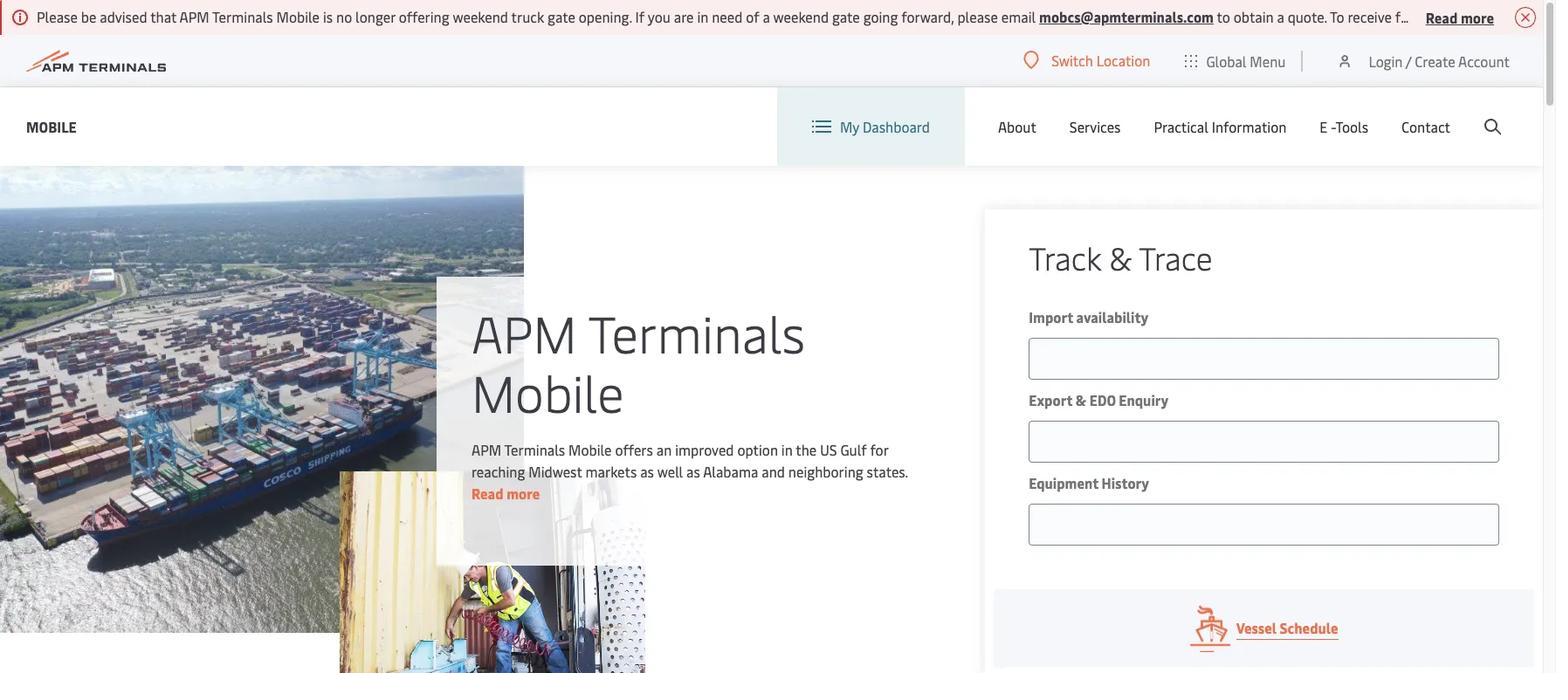 Task type: locate. For each thing, give the bounding box(es) containing it.
to
[[1217, 7, 1230, 26]]

0 horizontal spatial weekend
[[453, 7, 508, 26]]

weekend left truck
[[453, 7, 508, 26]]

xin da yang zhou  docked at apm terminals mobile image
[[0, 166, 524, 633]]

& left edo
[[1076, 390, 1086, 410]]

1 vertical spatial terminals
[[588, 298, 805, 367]]

is
[[323, 7, 333, 26]]

1 horizontal spatial as
[[686, 462, 700, 481]]

1 horizontal spatial &
[[1109, 236, 1132, 279]]

1 horizontal spatial weekend
[[773, 7, 829, 26]]

alerts
[[1438, 7, 1475, 26]]

the
[[796, 440, 817, 459]]

read more
[[1426, 7, 1494, 27]]

1 email from the left
[[1001, 7, 1036, 26]]

schedule
[[1280, 618, 1338, 637]]

apm inside apm terminals mobile offers an improved option in the us gulf for reaching midwest markets as well as alabama and neighboring states. read more
[[472, 440, 501, 459]]

practical information
[[1154, 117, 1287, 136]]

0 horizontal spatial &
[[1076, 390, 1086, 410]]

apm for apm terminals mobile
[[472, 298, 577, 367]]

read inside apm terminals mobile offers an improved option in the us gulf for reaching midwest markets as well as alabama and neighboring states. read more
[[472, 484, 503, 503]]

about
[[998, 117, 1036, 136]]

mobile
[[276, 7, 320, 26], [26, 117, 77, 136], [472, 357, 624, 426], [569, 440, 612, 459]]

in right are
[[697, 7, 708, 26]]

email right the please
[[1001, 7, 1036, 26]]

in left 'the'
[[781, 440, 793, 459]]

apm
[[179, 7, 209, 26], [472, 298, 577, 367], [472, 440, 501, 459]]

opening.
[[579, 7, 632, 26]]

1 vertical spatial read
[[472, 484, 503, 503]]

via
[[1478, 7, 1496, 26]]

quote. to
[[1288, 7, 1344, 26]]

0 horizontal spatial terminals
[[212, 7, 273, 26]]

export
[[1029, 390, 1072, 410]]

1 horizontal spatial more
[[1461, 7, 1494, 27]]

weekend right of
[[773, 7, 829, 26]]

0 vertical spatial in
[[697, 7, 708, 26]]

truck
[[511, 7, 544, 26]]

going
[[863, 7, 898, 26]]

terminals inside apm terminals mobile
[[588, 298, 805, 367]]

1 vertical spatial more
[[507, 484, 540, 503]]

gate right truck
[[548, 7, 575, 26]]

login / create account
[[1369, 51, 1510, 70]]

more down reaching
[[507, 484, 540, 503]]

a right of
[[763, 7, 770, 26]]

if
[[635, 7, 645, 26]]

1 horizontal spatial gate
[[832, 7, 860, 26]]

2 as from the left
[[686, 462, 700, 481]]

more up account
[[1461, 7, 1494, 27]]

1 vertical spatial in
[[781, 440, 793, 459]]

practical
[[1154, 117, 1208, 136]]

1 horizontal spatial terminals
[[504, 440, 565, 459]]

as
[[640, 462, 654, 481], [686, 462, 700, 481]]

more
[[1461, 7, 1494, 27], [507, 484, 540, 503]]

gulf
[[840, 440, 867, 459]]

read inside button
[[1426, 7, 1458, 27]]

email left or on the right of the page
[[1499, 7, 1534, 26]]

0 vertical spatial &
[[1109, 236, 1132, 279]]

&
[[1109, 236, 1132, 279], [1076, 390, 1086, 410]]

for
[[870, 440, 888, 459]]

2 email from the left
[[1499, 7, 1534, 26]]

that
[[150, 7, 176, 26]]

e -tools
[[1320, 117, 1368, 136]]

0 horizontal spatial as
[[640, 462, 654, 481]]

0 horizontal spatial a
[[763, 7, 770, 26]]

create
[[1415, 51, 1455, 70]]

read down reaching
[[472, 484, 503, 503]]

are
[[674, 7, 694, 26]]

and
[[762, 462, 785, 481]]

import
[[1029, 307, 1073, 327]]

1 horizontal spatial read
[[1426, 7, 1458, 27]]

receive
[[1348, 7, 1392, 26]]

read
[[1426, 7, 1458, 27], [472, 484, 503, 503]]

1 horizontal spatial email
[[1499, 7, 1534, 26]]

read up the login / create account
[[1426, 7, 1458, 27]]

as left well in the left bottom of the page
[[640, 462, 654, 481]]

an
[[656, 440, 672, 459]]

2 vertical spatial terminals
[[504, 440, 565, 459]]

1 vertical spatial &
[[1076, 390, 1086, 410]]

offers
[[615, 440, 653, 459]]

0 horizontal spatial more
[[507, 484, 540, 503]]

gate left going
[[832, 7, 860, 26]]

export & edo enquiry
[[1029, 390, 1169, 410]]

obtain
[[1234, 7, 1274, 26]]

please
[[957, 7, 998, 26]]

well
[[657, 462, 683, 481]]

offering
[[399, 7, 449, 26]]

1 weekend from the left
[[453, 7, 508, 26]]

2 horizontal spatial terminals
[[588, 298, 805, 367]]

advised
[[100, 7, 147, 26]]

a right obtain
[[1277, 7, 1284, 26]]

apm inside apm terminals mobile
[[472, 298, 577, 367]]

1 horizontal spatial a
[[1277, 7, 1284, 26]]

gate
[[548, 7, 575, 26], [832, 7, 860, 26]]

forward,
[[901, 7, 954, 26]]

switch location button
[[1024, 51, 1150, 70]]

0 horizontal spatial read
[[472, 484, 503, 503]]

login / create account link
[[1336, 35, 1510, 86]]

enquiry
[[1119, 390, 1169, 410]]

history
[[1102, 473, 1149, 492]]

read more button
[[1426, 6, 1494, 28]]

as right well in the left bottom of the page
[[686, 462, 700, 481]]

1 horizontal spatial in
[[781, 440, 793, 459]]

terminals inside apm terminals mobile offers an improved option in the us gulf for reaching midwest markets as well as alabama and neighboring states. read more
[[504, 440, 565, 459]]

s
[[1553, 7, 1556, 26]]

& left trace
[[1109, 236, 1132, 279]]

weekend
[[453, 7, 508, 26], [773, 7, 829, 26]]

markets
[[585, 462, 637, 481]]

0 horizontal spatial email
[[1001, 7, 1036, 26]]

e -tools button
[[1320, 87, 1368, 166]]

& for edo
[[1076, 390, 1086, 410]]

reaching
[[472, 462, 525, 481]]

you
[[648, 7, 671, 26]]

1 vertical spatial apm
[[472, 298, 577, 367]]

more inside button
[[1461, 7, 1494, 27]]

0 horizontal spatial gate
[[548, 7, 575, 26]]

midwest
[[529, 462, 582, 481]]

my dashboard button
[[812, 87, 930, 166]]

0 vertical spatial more
[[1461, 7, 1494, 27]]

0 vertical spatial read
[[1426, 7, 1458, 27]]

a
[[763, 7, 770, 26], [1277, 7, 1284, 26]]

2 vertical spatial apm
[[472, 440, 501, 459]]



Task type: vqa. For each thing, say whether or not it's contained in the screenshot.
E -Tools
yes



Task type: describe. For each thing, give the bounding box(es) containing it.
import availability
[[1029, 307, 1149, 327]]

us
[[820, 440, 837, 459]]

global menu
[[1206, 51, 1286, 70]]

my
[[840, 117, 859, 136]]

need
[[712, 7, 743, 26]]

mobile secondary image
[[340, 472, 645, 673]]

edo
[[1090, 390, 1116, 410]]

/
[[1406, 51, 1411, 70]]

longer
[[355, 7, 395, 26]]

vessel schedule link
[[994, 589, 1534, 668]]

mobcs@apmterminals.com link
[[1039, 7, 1214, 26]]

2 weekend from the left
[[773, 7, 829, 26]]

account
[[1458, 51, 1510, 70]]

switch location
[[1052, 51, 1150, 70]]

0 horizontal spatial in
[[697, 7, 708, 26]]

-
[[1331, 117, 1335, 136]]

1 as from the left
[[640, 462, 654, 481]]

tools
[[1335, 117, 1368, 136]]

mobile link
[[26, 116, 77, 138]]

read more link
[[472, 484, 540, 503]]

future
[[1395, 7, 1435, 26]]

vessel schedule
[[1236, 618, 1338, 637]]

neighboring
[[788, 462, 863, 481]]

0 vertical spatial apm
[[179, 7, 209, 26]]

track
[[1029, 236, 1101, 279]]

practical information button
[[1154, 87, 1287, 166]]

1 a from the left
[[763, 7, 770, 26]]

equipment
[[1029, 473, 1098, 492]]

more inside apm terminals mobile offers an improved option in the us gulf for reaching midwest markets as well as alabama and neighboring states. read more
[[507, 484, 540, 503]]

equipment history
[[1029, 473, 1149, 492]]

in inside apm terminals mobile offers an improved option in the us gulf for reaching midwest markets as well as alabama and neighboring states. read more
[[781, 440, 793, 459]]

my dashboard
[[840, 117, 930, 136]]

mobile inside apm terminals mobile
[[472, 357, 624, 426]]

or
[[1537, 7, 1550, 26]]

information
[[1212, 117, 1287, 136]]

please be advised that apm terminals mobile is no longer offering weekend truck gate opening. if you are in need of a weekend gate going forward, please email mobcs@apmterminals.com to obtain a quote. to receive future alerts via email or s
[[37, 7, 1556, 26]]

0 vertical spatial terminals
[[212, 7, 273, 26]]

dashboard
[[863, 117, 930, 136]]

global menu button
[[1168, 34, 1303, 87]]

of
[[746, 7, 759, 26]]

1 gate from the left
[[548, 7, 575, 26]]

terminals for apm terminals mobile
[[588, 298, 805, 367]]

& for trace
[[1109, 236, 1132, 279]]

apm terminals mobile offers an improved option in the us gulf for reaching midwest markets as well as alabama and neighboring states. read more
[[472, 440, 908, 503]]

apm for apm terminals mobile offers an improved option in the us gulf for reaching midwest markets as well as alabama and neighboring states. read more
[[472, 440, 501, 459]]

services button
[[1070, 87, 1121, 166]]

terminals for apm terminals mobile offers an improved option in the us gulf for reaching midwest markets as well as alabama and neighboring states. read more
[[504, 440, 565, 459]]

close alert image
[[1515, 7, 1536, 28]]

vessel
[[1236, 618, 1277, 637]]

be
[[81, 7, 96, 26]]

2 gate from the left
[[832, 7, 860, 26]]

switch
[[1052, 51, 1093, 70]]

global
[[1206, 51, 1246, 70]]

mobile inside apm terminals mobile offers an improved option in the us gulf for reaching midwest markets as well as alabama and neighboring states. read more
[[569, 440, 612, 459]]

option
[[737, 440, 778, 459]]

please
[[37, 7, 78, 26]]

availability
[[1076, 307, 1149, 327]]

login
[[1369, 51, 1403, 70]]

track & trace
[[1029, 236, 1213, 279]]

states.
[[867, 462, 908, 481]]

menu
[[1250, 51, 1286, 70]]

about button
[[998, 87, 1036, 166]]

contact
[[1402, 117, 1450, 136]]

apm terminals mobile
[[472, 298, 805, 426]]

improved
[[675, 440, 734, 459]]

no
[[336, 7, 352, 26]]

contact button
[[1402, 87, 1450, 166]]

e
[[1320, 117, 1328, 136]]

location
[[1096, 51, 1150, 70]]

trace
[[1139, 236, 1213, 279]]

mobcs@apmterminals.com
[[1039, 7, 1214, 26]]

services
[[1070, 117, 1121, 136]]

2 a from the left
[[1277, 7, 1284, 26]]

alabama
[[703, 462, 758, 481]]



